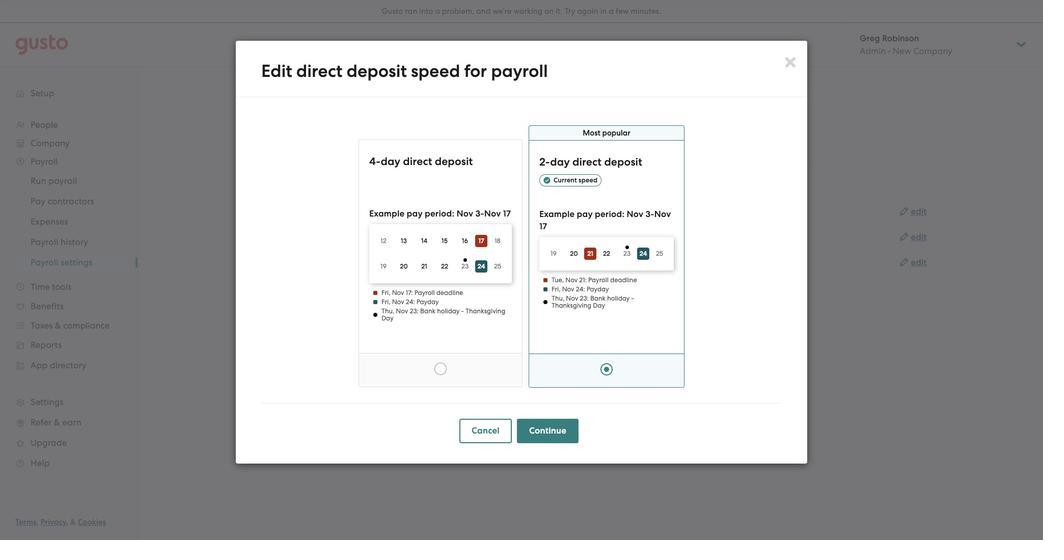 Task type: locate. For each thing, give the bounding box(es) containing it.
fri, nov 24 : payday inside most popular button
[[552, 285, 609, 293]]

1 horizontal spatial 19
[[551, 250, 557, 257]]

1 vertical spatial bank
[[591, 295, 606, 302]]

-
[[481, 208, 485, 219], [651, 209, 655, 220], [632, 295, 635, 302], [462, 307, 464, 315]]

0 vertical spatial thu,
[[552, 295, 565, 302]]

0 horizontal spatial thanksgiving
[[466, 307, 506, 315]]

2 days
[[454, 206, 480, 217]]

0 vertical spatial holiday
[[608, 295, 630, 302]]

:
[[452, 208, 455, 219], [623, 209, 625, 220], [585, 276, 587, 284], [584, 285, 585, 293], [411, 289, 413, 297], [587, 295, 589, 302], [413, 298, 415, 306], [417, 307, 419, 315]]

- inside thu, nov 23 : bank holiday - thanksgiving day
[[632, 295, 635, 302]]

thu,
[[552, 295, 565, 302], [382, 307, 395, 315]]

0 horizontal spatial 20
[[400, 262, 408, 270]]

2-day direct deposit
[[540, 155, 643, 169]]

24
[[640, 250, 647, 257], [478, 263, 485, 270], [576, 285, 584, 293], [406, 298, 413, 306]]

holiday
[[608, 295, 630, 302], [437, 307, 460, 315]]

1 vertical spatial day
[[382, 314, 394, 322]]

19 down '12'
[[381, 262, 387, 270]]

20 up tue, nov 21 : payroll deadline
[[570, 250, 578, 257]]

pay up payday
[[407, 208, 423, 219]]

payroll right set
[[482, 303, 510, 314]]

period
[[425, 208, 452, 219], [595, 209, 623, 220]]

21 up thu, nov 23 : bank holiday - thanksgiving day on the right of page
[[580, 276, 585, 284]]

fri, down tue,
[[552, 285, 561, 293]]

1 vertical spatial edit button
[[900, 231, 927, 244]]

1 vertical spatial payday
[[417, 298, 439, 306]]

0 horizontal spatial a
[[436, 7, 440, 16]]

deposit up private payday email
[[389, 206, 419, 217]]

None radio
[[435, 363, 447, 375]]

1 horizontal spatial holiday
[[608, 295, 630, 302]]

thu, nov 23 : bank holiday -
[[382, 307, 466, 315]]

0 horizontal spatial payday
[[417, 298, 439, 306]]

day
[[593, 302, 606, 309], [382, 314, 394, 322]]

days
[[461, 206, 480, 217]]

speed left 2
[[421, 206, 446, 217]]

day down fri, nov 17 : payroll deadline
[[382, 314, 394, 322]]

0 horizontal spatial 22
[[441, 262, 449, 270]]

0 horizontal spatial bank
[[383, 257, 403, 268]]

example inside most popular button
[[540, 209, 575, 220]]

terms , privacy , & cookies
[[15, 518, 106, 527]]

1 vertical spatial 22
[[441, 262, 449, 270]]

bank inside thu, nov 23 : bank holiday - thanksgiving day
[[591, 295, 606, 302]]

fri, down fri, nov 17 : payroll deadline
[[382, 298, 391, 306]]

bank
[[383, 257, 403, 268], [591, 295, 606, 302], [420, 307, 436, 315]]

direct inside button
[[403, 155, 432, 168]]

fri, inside most popular button
[[552, 285, 561, 293]]

edit for details
[[912, 232, 927, 243]]

thu, nov 23 : bank holiday - thanksgiving day
[[552, 295, 635, 309]]

payday up thu, nov 23 : bank holiday - on the left bottom of page
[[417, 298, 439, 306]]

cancel button
[[460, 419, 512, 443]]

a right into at left top
[[436, 7, 440, 16]]

2 edit button from the top
[[900, 231, 927, 244]]

0 horizontal spatial fri, nov 24 : payday
[[382, 298, 439, 306]]

0 horizontal spatial thu,
[[382, 307, 395, 315]]

private payday email
[[361, 232, 446, 242]]

0 horizontal spatial day
[[381, 155, 401, 168]]

1 horizontal spatial thu,
[[552, 295, 565, 302]]

holiday for example pay period : nov 3 - nov 17
[[437, 307, 460, 315]]

thu, inside thu, nov 23 : bank holiday - thanksgiving day
[[552, 295, 565, 302]]

most
[[583, 128, 601, 138]]

direct right 4-
[[403, 155, 432, 168]]

deposit up 2
[[435, 155, 473, 168]]

0 vertical spatial 20
[[570, 250, 578, 257]]

fri, nov 24 : payday
[[552, 285, 609, 293], [382, 298, 439, 306]]

custom
[[308, 144, 336, 153]]

- for thu, nov 23 : bank holiday -
[[462, 307, 464, 315]]

1 horizontal spatial 25
[[656, 250, 664, 257]]

edit direct deposit speed for payroll
[[261, 61, 548, 82]]

period for example pay period : nov 3 - nov 17
[[425, 208, 452, 219]]

23 down nov 17
[[624, 250, 631, 258]]

bank down fri, nov 17 : payroll deadline
[[420, 307, 436, 315]]

3
[[476, 208, 481, 219], [646, 209, 651, 220]]

payroll inside most popular button
[[589, 276, 609, 284]]

example up private
[[370, 208, 405, 219]]

none radio inside most popular button
[[601, 363, 613, 376]]

it.
[[556, 7, 563, 16]]

edit button for details
[[900, 231, 927, 244]]

fri, nov 24 : payday down tue, nov 21 : payroll deadline
[[552, 285, 609, 293]]

day inside most popular button
[[551, 155, 570, 169]]

2 horizontal spatial direct
[[573, 155, 602, 169]]

speed
[[411, 61, 460, 82], [579, 176, 598, 184], [421, 206, 446, 217]]

1 horizontal spatial deadline
[[611, 276, 637, 284]]

a right 'in'
[[609, 7, 614, 16]]

1 horizontal spatial a
[[609, 7, 614, 16]]

direct inside most popular button
[[573, 155, 602, 169]]

1 vertical spatial thu,
[[382, 307, 395, 315]]

payroll down 'edit'
[[255, 97, 310, 118]]

nov
[[457, 208, 474, 219], [485, 208, 501, 219], [627, 209, 644, 220], [655, 209, 671, 220], [566, 276, 578, 284], [562, 285, 575, 293], [392, 289, 405, 297], [566, 295, 579, 302], [392, 298, 405, 306], [396, 307, 408, 315]]

deposit up settings
[[347, 61, 407, 82]]

2
[[454, 206, 459, 217]]

23 down tue, nov 21 : payroll deadline
[[580, 295, 587, 302]]

day for 4-
[[381, 155, 401, 168]]

19 inside button
[[381, 262, 387, 270]]

payroll up thu, nov 23 : bank holiday - thanksgiving day on the right of page
[[589, 276, 609, 284]]

1 edit button from the top
[[900, 206, 927, 218]]

direct up current speed
[[573, 155, 602, 169]]

deadline for example pay period : nov 3 -
[[611, 276, 637, 284]]

15
[[442, 237, 448, 245]]

24 down tue, nov 21 : payroll deadline
[[576, 285, 584, 293]]

0 vertical spatial fri, nov 24 : payday
[[552, 285, 609, 293]]

example pay period : nov 3 - nov 17
[[370, 208, 511, 219]]

bank down tue, nov 21 : payroll deadline
[[591, 295, 606, 302]]

2 edit from the top
[[912, 232, 927, 243]]

holiday left set
[[437, 307, 460, 315]]

0 vertical spatial 22
[[603, 250, 611, 257]]

21 up tue, nov 21 : payroll deadline
[[588, 250, 594, 257]]

1 vertical spatial 25
[[494, 262, 502, 270]]

thanksgiving inside thanksgiving day
[[466, 307, 506, 315]]

fri, nov 24 : payday inside button
[[382, 298, 439, 306]]

speed down 2-day direct deposit
[[579, 176, 598, 184]]

, left & at the left bottom
[[66, 518, 68, 527]]

None button
[[359, 140, 523, 387]]

1 horizontal spatial thanksgiving
[[552, 302, 592, 309]]

payday down tue, nov 21 : payroll deadline
[[587, 285, 609, 293]]

privacy link
[[41, 518, 66, 527]]

fri, nov 17 : payroll deadline
[[382, 289, 463, 297]]

period inside most popular button
[[595, 209, 623, 220]]

minutes.
[[631, 7, 662, 16]]

3 for example pay period : nov 3 - nov 17
[[476, 208, 481, 219]]

payday inside most popular button
[[587, 285, 609, 293]]

direct up payroll settings at the left top of page
[[296, 61, 343, 82]]

into
[[420, 7, 434, 16]]

payroll up thu, nov 23 : bank holiday - on the left bottom of page
[[415, 289, 435, 297]]

0 horizontal spatial 21
[[422, 262, 428, 270]]

22 up tue, nov 21 : payroll deadline
[[603, 250, 611, 257]]

pay for example pay period : nov 3 -
[[577, 209, 593, 220]]

holiday down tue, nov 21 : payroll deadline
[[608, 295, 630, 302]]

23
[[624, 250, 631, 258], [462, 263, 469, 270], [580, 295, 587, 302], [410, 307, 417, 315]]

day for 2-
[[551, 155, 570, 169]]

0 horizontal spatial holiday
[[437, 307, 460, 315]]

thu, inside button
[[382, 307, 395, 315]]

fri, nov 24 : payday down fri, nov 17 : payroll deadline
[[382, 298, 439, 306]]

thanksgiving
[[552, 302, 592, 309], [466, 307, 506, 315]]

1 horizontal spatial day
[[593, 302, 606, 309]]

, left privacy
[[37, 518, 39, 527]]

period inside button
[[425, 208, 452, 219]]

1 vertical spatial 19
[[381, 262, 387, 270]]

pay inside most popular button
[[577, 209, 593, 220]]

0 vertical spatial edit button
[[900, 206, 927, 218]]

0 horizontal spatial period
[[425, 208, 452, 219]]

period left 2
[[425, 208, 452, 219]]

fri, for example pay period : nov 3 -
[[552, 285, 561, 293]]

example down current
[[540, 209, 575, 220]]

show
[[454, 232, 476, 242]]

payday inside button
[[417, 298, 439, 306]]

speed inside most popular button
[[579, 176, 598, 184]]

1 horizontal spatial period
[[595, 209, 623, 220]]

edit button
[[900, 206, 927, 218], [900, 231, 927, 244], [900, 257, 927, 269]]

show details
[[454, 232, 505, 242]]

25
[[656, 250, 664, 257], [494, 262, 502, 270]]

1 horizontal spatial day
[[551, 155, 570, 169]]

a
[[436, 7, 440, 16], [609, 7, 614, 16]]

- for example pay period : nov 3 -
[[651, 209, 655, 220]]

deadline
[[611, 276, 637, 284], [437, 289, 463, 297]]

1 vertical spatial deadline
[[437, 289, 463, 297]]

20
[[570, 250, 578, 257], [400, 262, 408, 270]]

thu, down tue,
[[552, 295, 565, 302]]

0 vertical spatial bank
[[383, 257, 403, 268]]

continue
[[529, 426, 567, 436]]

1 horizontal spatial ,
[[66, 518, 68, 527]]

thanksgiving left schedule on the bottom of page
[[466, 307, 506, 315]]

- for thu, nov 23 : bank holiday - thanksgiving day
[[632, 295, 635, 302]]

deadline for example pay period : nov 3 - nov 17
[[437, 289, 463, 297]]

deposit inside settings "tab panel"
[[389, 206, 419, 217]]

19
[[551, 250, 557, 257], [381, 262, 387, 270]]

1 horizontal spatial 20
[[570, 250, 578, 257]]

fri, for example pay period : nov 3 - nov 17
[[382, 298, 391, 306]]

2 a from the left
[[609, 7, 614, 16]]

day inside button
[[381, 155, 401, 168]]

gusto
[[454, 257, 483, 268]]

0 vertical spatial 25
[[656, 250, 664, 257]]

2 vertical spatial 21
[[580, 276, 585, 284]]

deadline up thanksgiving day
[[437, 289, 463, 297]]

settings
[[314, 97, 377, 118]]

1 horizontal spatial 22
[[603, 250, 611, 257]]

payroll
[[255, 97, 310, 118], [589, 276, 609, 284], [415, 289, 435, 297], [482, 303, 510, 314]]

0 horizontal spatial 25
[[494, 262, 502, 270]]

3 edit button from the top
[[900, 257, 927, 269]]

2 horizontal spatial 21
[[588, 250, 594, 257]]

period down current speed
[[595, 209, 623, 220]]

set payroll schedule
[[466, 303, 550, 314]]

20 down 13
[[400, 262, 408, 270]]

1 horizontal spatial fri, nov 24 : payday
[[552, 285, 609, 293]]

deadline up thu, nov 23 : bank holiday - thanksgiving day on the right of page
[[611, 276, 637, 284]]

deadline inside button
[[437, 289, 463, 297]]

none button containing 4-day direct deposit
[[359, 140, 523, 387]]

1 vertical spatial 21
[[422, 262, 428, 270]]

example
[[370, 208, 405, 219], [540, 209, 575, 220]]

deposit down popular
[[605, 155, 643, 169]]

cookies
[[78, 518, 106, 527]]

18
[[495, 237, 501, 245]]

19 up tue,
[[551, 250, 557, 257]]

2 vertical spatial speed
[[421, 206, 446, 217]]

payroll inside button
[[415, 289, 435, 297]]

1 horizontal spatial pay
[[577, 209, 593, 220]]

edit
[[912, 206, 927, 217], [912, 232, 927, 243], [912, 257, 927, 268]]

account menu element
[[847, 23, 1029, 66]]

- for example pay period : nov 3 - nov 17
[[481, 208, 485, 219]]

0 horizontal spatial example
[[370, 208, 405, 219]]

direct
[[296, 61, 343, 82], [403, 155, 432, 168], [573, 155, 602, 169]]

17
[[503, 208, 511, 219], [540, 221, 548, 232], [479, 237, 485, 245], [406, 289, 411, 297]]

21 down 14
[[422, 262, 428, 270]]

0 horizontal spatial ,
[[37, 518, 39, 527]]

24 down the show details
[[478, 263, 485, 270]]

2 vertical spatial edit button
[[900, 257, 927, 269]]

0 horizontal spatial deadline
[[437, 289, 463, 297]]

2 vertical spatial bank
[[420, 307, 436, 315]]

thu, down fri, nov 17 : payroll deadline
[[382, 307, 395, 315]]

0 vertical spatial payday
[[587, 285, 609, 293]]

terms
[[15, 518, 37, 527]]

terms link
[[15, 518, 37, 527]]

1 horizontal spatial bank
[[420, 307, 436, 315]]

gusto
[[382, 7, 403, 16]]

1 horizontal spatial direct
[[403, 155, 432, 168]]

1 vertical spatial holiday
[[437, 307, 460, 315]]

0 horizontal spatial 3
[[476, 208, 481, 219]]

we're
[[493, 7, 512, 16]]

1 vertical spatial fri, nov 24 : payday
[[382, 298, 439, 306]]

holiday inside thu, nov 23 : bank holiday - thanksgiving day
[[608, 295, 630, 302]]

bank down '12'
[[383, 257, 403, 268]]

3 inside most popular button
[[646, 209, 651, 220]]

3 inside button
[[476, 208, 481, 219]]

day
[[381, 155, 401, 168], [551, 155, 570, 169]]

22 left gusto
[[441, 262, 449, 270]]

privacy
[[41, 518, 66, 527]]

None radio
[[601, 363, 613, 376]]

nov inside nov 17
[[655, 209, 671, 220]]

fri,
[[552, 285, 561, 293], [382, 289, 391, 297], [382, 298, 391, 306]]

21 inside button
[[422, 262, 428, 270]]

day down tue, nov 21 : payroll deadline
[[593, 302, 606, 309]]

details
[[478, 232, 505, 242]]

1 horizontal spatial example
[[540, 209, 575, 220]]

deposit
[[347, 61, 407, 82], [435, 155, 473, 168], [605, 155, 643, 169], [389, 206, 419, 217]]

1 horizontal spatial payday
[[587, 285, 609, 293]]

most popular
[[583, 128, 631, 138]]

deadline inside most popular button
[[611, 276, 637, 284]]

0 horizontal spatial pay
[[407, 208, 423, 219]]

speed left for
[[411, 61, 460, 82]]

1 vertical spatial speed
[[579, 176, 598, 184]]

2 horizontal spatial bank
[[591, 295, 606, 302]]

0 horizontal spatial 19
[[381, 262, 387, 270]]

direct
[[363, 206, 387, 217]]

none radio inside × document
[[435, 363, 447, 375]]

0 vertical spatial deadline
[[611, 276, 637, 284]]

2 vertical spatial edit
[[912, 257, 927, 268]]

payday for example pay period : nov 3 - nov 17
[[417, 298, 439, 306]]

thanksgiving down tue,
[[552, 302, 592, 309]]

pay inside button
[[407, 208, 423, 219]]

on
[[545, 7, 554, 16]]

1 horizontal spatial 3
[[646, 209, 651, 220]]

×
[[784, 48, 798, 74]]

0 vertical spatial 19
[[551, 250, 557, 257]]

0 vertical spatial day
[[593, 302, 606, 309]]

tue, nov 21 : payroll deadline
[[552, 276, 637, 284]]

direct deposit speed
[[363, 206, 446, 217]]

0 horizontal spatial day
[[382, 314, 394, 322]]

1 edit from the top
[[912, 206, 927, 217]]

0 vertical spatial edit
[[912, 206, 927, 217]]

custom earnings
[[308, 144, 369, 153]]

pay down current speed
[[577, 209, 593, 220]]

1 vertical spatial edit
[[912, 232, 927, 243]]



Task type: vqa. For each thing, say whether or not it's contained in the screenshot.
'few'
yes



Task type: describe. For each thing, give the bounding box(es) containing it.
holiday for example pay period : nov 3 -
[[608, 295, 630, 302]]

settings tab panel
[[255, 169, 927, 328]]

: inside thu, nov 23 : bank holiday - thanksgiving day
[[587, 295, 589, 302]]

2 , from the left
[[66, 518, 68, 527]]

for
[[465, 61, 487, 82]]

example pay period : nov 3 -
[[540, 209, 655, 220]]

day inside thu, nov 23 : bank holiday - thanksgiving day
[[593, 302, 606, 309]]

payroll inside settings "tab panel"
[[482, 303, 510, 314]]

nov inside thu, nov 23 : bank holiday - thanksgiving day
[[566, 295, 579, 302]]

direct for 4-day direct deposit
[[403, 155, 432, 168]]

4-day direct deposit
[[370, 155, 473, 168]]

thanksgiving inside thu, nov 23 : bank holiday - thanksgiving day
[[552, 302, 592, 309]]

17 inside nov 17
[[540, 221, 548, 232]]

Most popular button
[[529, 140, 685, 388]]

23 down 16
[[462, 263, 469, 270]]

24 down nov 17
[[640, 250, 647, 257]]

period for example pay period : nov 3 -
[[595, 209, 623, 220]]

thu, for example pay period : nov 3 - nov 17
[[382, 307, 395, 315]]

bank inside settings "tab panel"
[[383, 257, 403, 268]]

fri, down bank descriptor
[[382, 289, 391, 297]]

earnings
[[337, 144, 369, 153]]

home image
[[15, 34, 68, 55]]

0 vertical spatial speed
[[411, 61, 460, 82]]

current speed
[[554, 176, 598, 184]]

0 horizontal spatial direct
[[296, 61, 343, 82]]

schedule
[[512, 303, 550, 314]]

4-
[[370, 155, 381, 168]]

22 inside most popular button
[[603, 250, 611, 257]]

23 inside thu, nov 23 : bank holiday - thanksgiving day
[[580, 295, 587, 302]]

direct for 2-day direct deposit
[[573, 155, 602, 169]]

12
[[381, 237, 387, 245]]

payday
[[391, 232, 421, 242]]

speed inside settings "tab panel"
[[421, 206, 446, 217]]

thanksgiving day
[[382, 307, 506, 322]]

descriptor
[[405, 257, 446, 268]]

16
[[462, 237, 468, 245]]

working
[[514, 7, 543, 16]]

ran
[[405, 7, 418, 16]]

popular
[[603, 128, 631, 138]]

in
[[601, 7, 607, 16]]

1 horizontal spatial 21
[[580, 276, 585, 284]]

1 a from the left
[[436, 7, 440, 16]]

× document
[[236, 41, 808, 464]]

payday for example pay period : nov 3 -
[[587, 285, 609, 293]]

edit button for days
[[900, 206, 927, 218]]

fri, nov 24 : payday for example pay period : nov 3 - nov 17
[[382, 298, 439, 306]]

× button
[[784, 48, 798, 74]]

pay for example pay period : nov 3 - nov 17
[[407, 208, 423, 219]]

continue button
[[517, 419, 579, 443]]

19 inside most popular button
[[551, 250, 557, 257]]

20 inside most popular button
[[570, 250, 578, 257]]

gusto ran into a problem, and we're working on it. try again in a few minutes.
[[382, 7, 662, 16]]

cancel
[[472, 426, 500, 436]]

payroll settings
[[255, 97, 377, 118]]

24 down fri, nov 17 : payroll deadline
[[406, 298, 413, 306]]

few
[[616, 7, 629, 16]]

1 vertical spatial 20
[[400, 262, 408, 270]]

payroll
[[491, 61, 548, 82]]

14
[[421, 237, 428, 245]]

13
[[401, 237, 407, 245]]

22 inside button
[[441, 262, 449, 270]]

example for example pay period : nov 3 - nov 17
[[370, 208, 405, 219]]

try
[[565, 7, 576, 16]]

set payroll schedule link
[[454, 303, 550, 314]]

3 for example pay period : nov 3 -
[[646, 209, 651, 220]]

example for example pay period : nov 3 -
[[540, 209, 575, 220]]

&
[[70, 518, 76, 527]]

nov 17
[[540, 209, 671, 232]]

day inside thanksgiving day
[[382, 314, 394, 322]]

bank for example pay period : nov 3 -
[[591, 295, 606, 302]]

private
[[361, 232, 389, 242]]

and
[[477, 7, 491, 16]]

email
[[424, 232, 446, 242]]

25 inside most popular button
[[656, 250, 664, 257]]

deposit inside button
[[435, 155, 473, 168]]

custom earnings button
[[300, 136, 377, 161]]

0 vertical spatial 21
[[588, 250, 594, 257]]

bank for example pay period : nov 3 - nov 17
[[420, 307, 436, 315]]

problem,
[[442, 7, 475, 16]]

cookies button
[[78, 516, 106, 529]]

edit for days
[[912, 206, 927, 217]]

bank descriptor
[[383, 257, 446, 268]]

deposit inside most popular button
[[605, 155, 643, 169]]

thu, for example pay period : nov 3 -
[[552, 295, 565, 302]]

again
[[578, 7, 599, 16]]

edit
[[261, 61, 292, 82]]

set
[[466, 303, 479, 314]]

3 edit from the top
[[912, 257, 927, 268]]

23 down fri, nov 17 : payroll deadline
[[410, 307, 417, 315]]

2-
[[540, 155, 551, 169]]

fri, nov 24 : payday for example pay period : nov 3 -
[[552, 285, 609, 293]]

1 , from the left
[[37, 518, 39, 527]]

current
[[554, 176, 577, 184]]

tue,
[[552, 276, 564, 284]]



